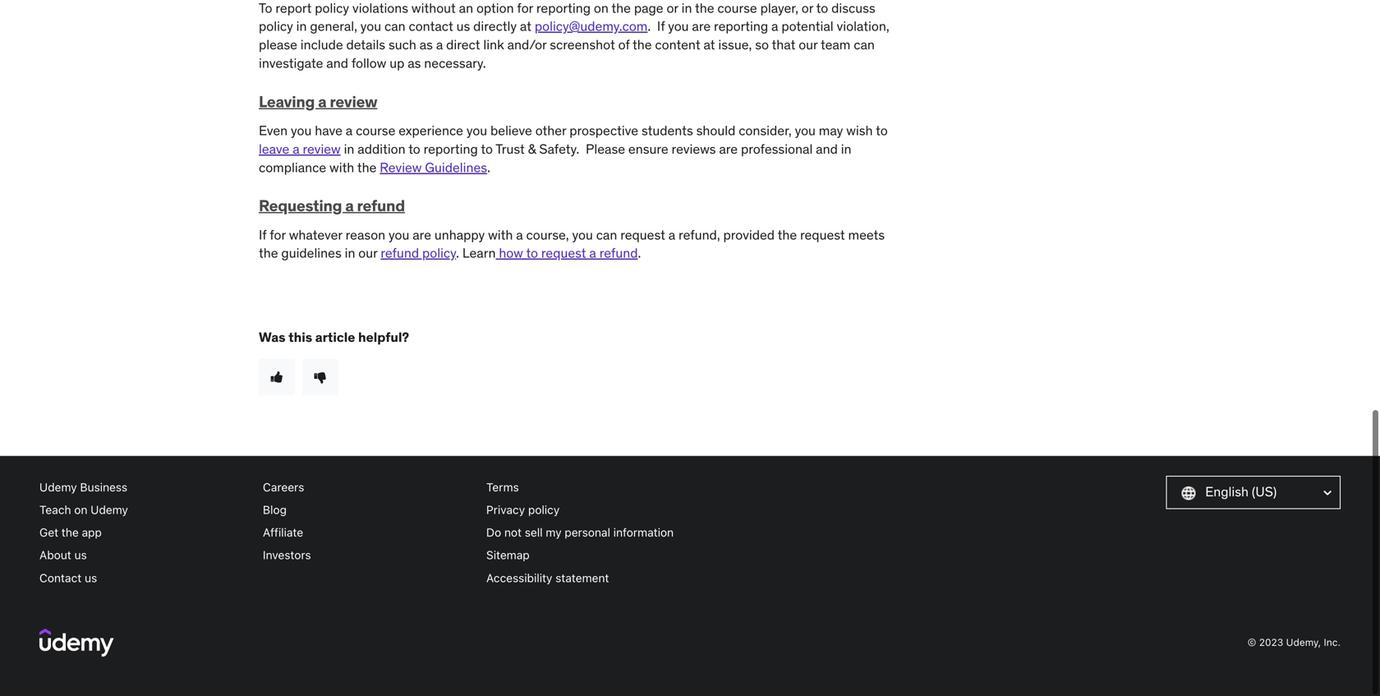 Task type: locate. For each thing, give the bounding box(es) containing it.
©
[[1248, 637, 1257, 648]]

0 vertical spatial and
[[327, 55, 348, 71]]

0 horizontal spatial can
[[385, 18, 406, 35]]

us right contact
[[85, 571, 97, 585]]

0 horizontal spatial are
[[413, 226, 432, 243]]

our down reason on the top left of the page
[[359, 245, 378, 262]]

potential
[[782, 18, 834, 35]]

the down addition
[[357, 159, 377, 176]]

teach on udemy
[[39, 503, 128, 517]]

review
[[330, 92, 378, 111], [303, 140, 341, 157]]

2 horizontal spatial are
[[719, 140, 738, 157]]

to right the wish
[[876, 122, 888, 139]]

our
[[799, 36, 818, 53], [359, 245, 378, 262]]

2 horizontal spatial .
[[638, 245, 641, 262]]

1 vertical spatial review
[[303, 140, 341, 157]]

0 vertical spatial reporting
[[714, 18, 769, 35]]

reporting
[[714, 18, 769, 35], [424, 140, 478, 157]]

1 horizontal spatial our
[[799, 36, 818, 53]]

us inside , or to discuss policy in general, you can contact us directly at
[[457, 18, 470, 35]]

privacy
[[487, 503, 525, 517]]

of
[[619, 36, 630, 53]]

us for about us
[[74, 548, 87, 562]]

0 vertical spatial our
[[799, 36, 818, 53]]

0 vertical spatial at
[[520, 18, 532, 35]]

2 horizontal spatial request
[[801, 226, 845, 243]]

if for for
[[259, 226, 267, 243]]

can inside if for whatever reason you are unhappy with a course, you can request a refund, provided the request meets the guidelines in our
[[596, 226, 618, 243]]

believe
[[491, 122, 532, 139]]

include
[[301, 36, 343, 53]]

reviews
[[672, 140, 716, 157]]

you up refund policy link
[[389, 226, 410, 243]]

policy down unhappy at the left of the page
[[422, 245, 456, 262]]

0 horizontal spatial if
[[259, 226, 267, 243]]

a right how
[[590, 245, 597, 262]]

0 horizontal spatial udemy
[[39, 480, 77, 494]]

requesting a refund
[[259, 196, 405, 215]]

you left believe
[[467, 122, 488, 139]]

as down contact
[[420, 36, 433, 53]]

guidelines
[[425, 159, 487, 176]]

and down may
[[816, 140, 838, 157]]

get the app link
[[39, 521, 250, 544]]

review up course
[[330, 92, 378, 111]]

to
[[817, 0, 829, 16], [876, 122, 888, 139], [409, 140, 421, 157], [481, 140, 493, 157], [526, 245, 538, 262]]

udemy up "teach"
[[39, 480, 77, 494]]

meets
[[849, 226, 885, 243]]

request left refund,
[[621, 226, 666, 243]]

do not sell my personal information link
[[487, 521, 697, 544]]

how to request a refund link
[[496, 245, 638, 262]]

1 vertical spatial if
[[259, 226, 267, 243]]

wish
[[847, 122, 873, 139]]

0 horizontal spatial reporting
[[424, 140, 478, 157]]

policy for privacy policy
[[528, 503, 560, 517]]

careers
[[263, 480, 304, 494]]

a down contact
[[436, 36, 443, 53]]

do not sell my personal information
[[487, 526, 674, 539]]

in inside if for whatever reason you are unhappy with a course, you can request a refund, provided the request meets the guidelines in our
[[345, 245, 355, 262]]

1 vertical spatial as
[[408, 55, 421, 71]]

sitemap
[[487, 548, 530, 562]]

careers link
[[263, 476, 473, 499]]

None radio
[[259, 359, 295, 395]]

have
[[315, 122, 343, 139]]

0 horizontal spatial and
[[327, 55, 348, 71]]

at up and/or
[[520, 18, 532, 35]]

1 horizontal spatial reporting
[[714, 18, 769, 35]]

if
[[657, 18, 665, 35], [259, 226, 267, 243]]

such
[[389, 36, 417, 53]]

please
[[259, 36, 297, 53]]

to inside the even you have a course experience you believe other prospective students should consider, you may wish to leave a review
[[876, 122, 888, 139]]

reporting inside in addition to reporting to trust & safety.  please ensure reviews are professional and in compliance with the
[[424, 140, 478, 157]]

us
[[457, 18, 470, 35], [74, 548, 87, 562], [85, 571, 97, 585]]

2 horizontal spatial policy
[[528, 503, 560, 517]]

personal
[[565, 526, 611, 539]]

as right "up"
[[408, 55, 421, 71]]

if up "content"
[[657, 18, 665, 35]]

1 vertical spatial with
[[488, 226, 513, 243]]

at inside .  if you are reporting a potential violation, please include details such as a direct link and/or screenshot of the content at issue, so that our team can investigate and follow up as necessary.
[[704, 36, 716, 53]]

2 vertical spatial policy
[[528, 503, 560, 517]]

if inside .  if you are reporting a potential violation, please include details such as a direct link and/or screenshot of the content at issue, so that our team can investigate and follow up as necessary.
[[657, 18, 665, 35]]

policy inside "link"
[[528, 503, 560, 517]]

request left the meets
[[801, 226, 845, 243]]

if inside if for whatever reason you are unhappy with a course, you can request a refund, provided the request meets the guidelines in our
[[259, 226, 267, 243]]

policy@udemy.com
[[535, 18, 648, 35]]

investors link
[[263, 544, 473, 567]]

terms
[[487, 480, 519, 494]]

1 vertical spatial our
[[359, 245, 378, 262]]

0 vertical spatial can
[[385, 18, 406, 35]]

you up how to request a refund "link"
[[572, 226, 593, 243]]

you up "content"
[[668, 18, 689, 35]]

privacy policy
[[487, 503, 560, 517]]

with down have
[[330, 159, 355, 176]]

in left addition
[[344, 140, 355, 157]]

our down potential
[[799, 36, 818, 53]]

the right the provided
[[778, 226, 797, 243]]

1 horizontal spatial .
[[487, 159, 491, 176]]

if left for
[[259, 226, 267, 243]]

at left issue,
[[704, 36, 716, 53]]

link
[[484, 36, 504, 53]]

are up refund policy link
[[413, 226, 432, 243]]

or
[[802, 0, 814, 16]]

2 vertical spatial us
[[85, 571, 97, 585]]

1 vertical spatial udemy
[[91, 503, 128, 517]]

a up that
[[772, 18, 779, 35]]

about us
[[39, 548, 87, 562]]

review inside the even you have a course experience you believe other prospective students should consider, you may wish to leave a review
[[303, 140, 341, 157]]

1 horizontal spatial at
[[704, 36, 716, 53]]

udemy business
[[39, 480, 127, 494]]

1 vertical spatial and
[[816, 140, 838, 157]]

0 vertical spatial udemy
[[39, 480, 77, 494]]

0 vertical spatial if
[[657, 18, 665, 35]]

a
[[772, 18, 779, 35], [436, 36, 443, 53], [318, 92, 327, 111], [346, 122, 353, 139], [293, 140, 300, 157], [345, 196, 354, 215], [516, 226, 523, 243], [669, 226, 676, 243], [590, 245, 597, 262]]

policy up my
[[528, 503, 560, 517]]

0 horizontal spatial with
[[330, 159, 355, 176]]

option group
[[259, 359, 900, 395]]

us down get the app
[[74, 548, 87, 562]]

policy up 'please'
[[259, 18, 293, 35]]

you left may
[[795, 122, 816, 139]]

1 horizontal spatial policy
[[422, 245, 456, 262]]

1 vertical spatial reporting
[[424, 140, 478, 157]]

and down include at the top
[[327, 55, 348, 71]]

with
[[330, 159, 355, 176], [488, 226, 513, 243]]

us inside contact us link
[[85, 571, 97, 585]]

with up refund policy . learn how to request a refund .
[[488, 226, 513, 243]]

0 horizontal spatial .
[[456, 245, 459, 262]]

reporting up issue,
[[714, 18, 769, 35]]

do
[[487, 526, 502, 539]]

privacy policy link
[[487, 499, 697, 521]]

in up include at the top
[[296, 18, 307, 35]]

and
[[327, 55, 348, 71], [816, 140, 838, 157]]

, or to discuss policy in general, you can contact us directly at
[[259, 0, 876, 35]]

1 vertical spatial us
[[74, 548, 87, 562]]

1 horizontal spatial if
[[657, 18, 665, 35]]

and/or
[[508, 36, 547, 53]]

are down should
[[719, 140, 738, 157]]

can up such
[[385, 18, 406, 35]]

can down violation, at the right top of the page
[[854, 36, 875, 53]]

are up "content"
[[692, 18, 711, 35]]

us up direct
[[457, 18, 470, 35]]

the
[[633, 36, 652, 53], [357, 159, 377, 176], [778, 226, 797, 243], [259, 245, 278, 262], [62, 526, 79, 539]]

can up how to request a refund "link"
[[596, 226, 618, 243]]

0 horizontal spatial policy
[[259, 18, 293, 35]]

to inside , or to discuss policy in general, you can contact us directly at
[[817, 0, 829, 16]]

request down course, on the top of page
[[542, 245, 586, 262]]

0 vertical spatial review
[[330, 92, 378, 111]]

2 vertical spatial can
[[596, 226, 618, 243]]

udemy image
[[39, 629, 114, 657]]

up
[[390, 55, 405, 71]]

direct
[[446, 36, 480, 53]]

us inside about us link
[[74, 548, 87, 562]]

1 vertical spatial can
[[854, 36, 875, 53]]

1 vertical spatial at
[[704, 36, 716, 53]]

issue,
[[719, 36, 752, 53]]

reporting inside .  if you are reporting a potential violation, please include details such as a direct link and/or screenshot of the content at issue, so that our team can investigate and follow up as necessary.
[[714, 18, 769, 35]]

0 horizontal spatial our
[[359, 245, 378, 262]]

1 horizontal spatial with
[[488, 226, 513, 243]]

leave a review link
[[259, 140, 341, 157]]

in inside , or to discuss policy in general, you can contact us directly at
[[296, 18, 307, 35]]

2 horizontal spatial can
[[854, 36, 875, 53]]

2 vertical spatial are
[[413, 226, 432, 243]]

1 vertical spatial policy
[[422, 245, 456, 262]]

to right the or
[[817, 0, 829, 16]]

our inside .  if you are reporting a potential violation, please include details such as a direct link and/or screenshot of the content at issue, so that our team can investigate and follow up as necessary.
[[799, 36, 818, 53]]

reporting up guidelines on the top
[[424, 140, 478, 157]]

leave
[[259, 140, 290, 157]]

1 horizontal spatial can
[[596, 226, 618, 243]]

are
[[692, 18, 711, 35], [719, 140, 738, 157], [413, 226, 432, 243]]

0 vertical spatial policy
[[259, 18, 293, 35]]

you up leave a review link
[[291, 122, 312, 139]]

1 horizontal spatial and
[[816, 140, 838, 157]]

in addition to reporting to trust & safety.  please ensure reviews are professional and in compliance with the
[[259, 140, 852, 176]]

0 horizontal spatial request
[[542, 245, 586, 262]]

in down reason on the top left of the page
[[345, 245, 355, 262]]

None radio
[[302, 359, 339, 395]]

to left trust
[[481, 140, 493, 157]]

inc.
[[1325, 637, 1341, 648]]

the right 'of' at the top
[[633, 36, 652, 53]]

you up details
[[361, 18, 381, 35]]

0 horizontal spatial at
[[520, 18, 532, 35]]

accessibility
[[487, 571, 553, 585]]

0 vertical spatial us
[[457, 18, 470, 35]]

0 vertical spatial are
[[692, 18, 711, 35]]

my
[[546, 526, 562, 539]]

violation,
[[837, 18, 890, 35]]

review down have
[[303, 140, 341, 157]]

sitemap link
[[487, 544, 697, 567]]

© 2023 udemy, inc.
[[1248, 637, 1341, 648]]

1 horizontal spatial are
[[692, 18, 711, 35]]

a right have
[[346, 122, 353, 139]]

whatever
[[289, 226, 343, 243]]

1 vertical spatial are
[[719, 140, 738, 157]]

0 vertical spatial with
[[330, 159, 355, 176]]

contact
[[409, 18, 453, 35]]

. for guidelines
[[487, 159, 491, 176]]

prospective
[[570, 122, 639, 139]]

english (us) link
[[1167, 476, 1341, 509]]

udemy down business
[[91, 503, 128, 517]]

policy@udemy.com link
[[535, 18, 648, 35]]

learn
[[463, 245, 496, 262]]



Task type: vqa. For each thing, say whether or not it's contained in the screenshot.
so
yes



Task type: describe. For each thing, give the bounding box(es) containing it.
a up how
[[516, 226, 523, 243]]

so
[[756, 36, 769, 53]]

the inside .  if you are reporting a potential violation, please include details such as a direct link and/or screenshot of the content at issue, so that our team can investigate and follow up as necessary.
[[633, 36, 652, 53]]

affiliate
[[263, 526, 303, 539]]

policy inside , or to discuss policy in general, you can contact us directly at
[[259, 18, 293, 35]]

1 horizontal spatial request
[[621, 226, 666, 243]]

policy for refund policy . learn how to request a refund .
[[422, 245, 456, 262]]

if for you
[[657, 18, 665, 35]]

was
[[259, 329, 286, 346]]

information
[[614, 526, 674, 539]]

reporting for a
[[714, 18, 769, 35]]

for
[[270, 226, 286, 243]]

helpful?
[[358, 329, 409, 346]]

directly
[[474, 18, 517, 35]]

review guidelines link
[[380, 159, 487, 176]]

terms link
[[487, 476, 697, 499]]

at inside , or to discuss policy in general, you can contact us directly at
[[520, 18, 532, 35]]

to right how
[[526, 245, 538, 262]]

. for policy
[[456, 245, 459, 262]]

.  if you are reporting a potential violation, please include details such as a direct link and/or screenshot of the content at issue, so that our team can investigate and follow up as necessary.
[[259, 18, 890, 71]]

to up the review
[[409, 140, 421, 157]]

refund policy link
[[381, 245, 456, 262]]

students
[[642, 122, 694, 139]]

a left refund,
[[669, 226, 676, 243]]

about us link
[[39, 544, 250, 567]]

are inside if for whatever reason you are unhappy with a course, you can request a refund, provided the request meets the guidelines in our
[[413, 226, 432, 243]]

course
[[356, 122, 396, 139]]

leaving
[[259, 92, 315, 111]]

a up reason on the top left of the page
[[345, 196, 354, 215]]

professional
[[741, 140, 813, 157]]

may
[[819, 122, 844, 139]]

course,
[[526, 226, 569, 243]]

how
[[499, 245, 523, 262]]

english
[[1206, 483, 1249, 500]]

sell
[[525, 526, 543, 539]]

you inside .  if you are reporting a potential violation, please include details such as a direct link and/or screenshot of the content at issue, so that our team can investigate and follow up as necessary.
[[668, 18, 689, 35]]

refund policy . learn how to request a refund .
[[381, 245, 641, 262]]

even you have a course experience you believe other prospective students should consider, you may wish to leave a review
[[259, 122, 888, 157]]

english (us)
[[1206, 483, 1278, 500]]

with inside if for whatever reason you are unhappy with a course, you can request a refund, provided the request meets the guidelines in our
[[488, 226, 513, 243]]

get
[[39, 526, 58, 539]]

content
[[655, 36, 701, 53]]

contact us link
[[39, 567, 250, 589]]

can inside , or to discuss policy in general, you can contact us directly at
[[385, 18, 406, 35]]

statement
[[556, 571, 609, 585]]

article
[[315, 329, 355, 346]]

contact us
[[39, 571, 97, 585]]

accessibility statement
[[487, 571, 609, 585]]

not
[[505, 526, 522, 539]]

(us)
[[1253, 483, 1278, 500]]

affiliate link
[[263, 521, 473, 544]]

screenshot
[[550, 36, 615, 53]]

teach on udemy link
[[39, 499, 250, 521]]

trust
[[496, 140, 525, 157]]

discuss
[[832, 0, 876, 16]]

necessary.
[[424, 55, 486, 71]]

even
[[259, 122, 288, 139]]

are inside in addition to reporting to trust & safety.  please ensure reviews are professional and in compliance with the
[[719, 140, 738, 157]]

0 vertical spatial as
[[420, 36, 433, 53]]

general,
[[310, 18, 357, 35]]

the down for
[[259, 245, 278, 262]]

udemy business link
[[39, 476, 250, 499]]

teach
[[39, 503, 71, 517]]

business
[[80, 480, 127, 494]]

1 horizontal spatial udemy
[[91, 503, 128, 517]]

the right get
[[62, 526, 79, 539]]

please
[[586, 140, 626, 157]]

team
[[821, 36, 851, 53]]

are inside .  if you are reporting a potential violation, please include details such as a direct link and/or screenshot of the content at issue, so that our team can investigate and follow up as necessary.
[[692, 18, 711, 35]]

consider,
[[739, 122, 792, 139]]

compliance
[[259, 159, 326, 176]]

ensure
[[629, 140, 669, 157]]

and inside .  if you are reporting a potential violation, please include details such as a direct link and/or screenshot of the content at issue, so that our team can investigate and follow up as necessary.
[[327, 55, 348, 71]]

in down the wish
[[841, 140, 852, 157]]

udemy,
[[1287, 637, 1322, 648]]

on
[[74, 503, 88, 517]]

can inside .  if you are reporting a potential violation, please include details such as a direct link and/or screenshot of the content at issue, so that our team can investigate and follow up as necessary.
[[854, 36, 875, 53]]

accessibility statement link
[[487, 567, 697, 589]]

and inside in addition to reporting to trust & safety.  please ensure reviews are professional and in compliance with the
[[816, 140, 838, 157]]

provided
[[724, 226, 775, 243]]

contact
[[39, 571, 82, 585]]

our inside if for whatever reason you are unhappy with a course, you can request a refund, provided the request meets the guidelines in our
[[359, 245, 378, 262]]

you inside , or to discuss policy in general, you can contact us directly at
[[361, 18, 381, 35]]

follow
[[352, 55, 387, 71]]

us for contact us
[[85, 571, 97, 585]]

other
[[536, 122, 567, 139]]

refund,
[[679, 226, 721, 243]]

should
[[697, 122, 736, 139]]

2023
[[1260, 637, 1284, 648]]

&
[[528, 140, 536, 157]]

reporting for to
[[424, 140, 478, 157]]

this
[[289, 329, 312, 346]]

investigate
[[259, 55, 323, 71]]

with inside in addition to reporting to trust & safety.  please ensure reviews are professional and in compliance with the
[[330, 159, 355, 176]]

leaving a review
[[259, 92, 378, 111]]

review
[[380, 159, 422, 176]]

blog
[[263, 503, 287, 517]]

details
[[346, 36, 386, 53]]

if for whatever reason you are unhappy with a course, you can request a refund, provided the request meets the guidelines in our
[[259, 226, 885, 262]]

a up compliance
[[293, 140, 300, 157]]

reason
[[346, 226, 386, 243]]

addition
[[358, 140, 406, 157]]

that
[[772, 36, 796, 53]]

requesting
[[259, 196, 342, 215]]

the inside in addition to reporting to trust & safety.  please ensure reviews are professional and in compliance with the
[[357, 159, 377, 176]]

a up have
[[318, 92, 327, 111]]

get the app
[[39, 526, 102, 539]]



